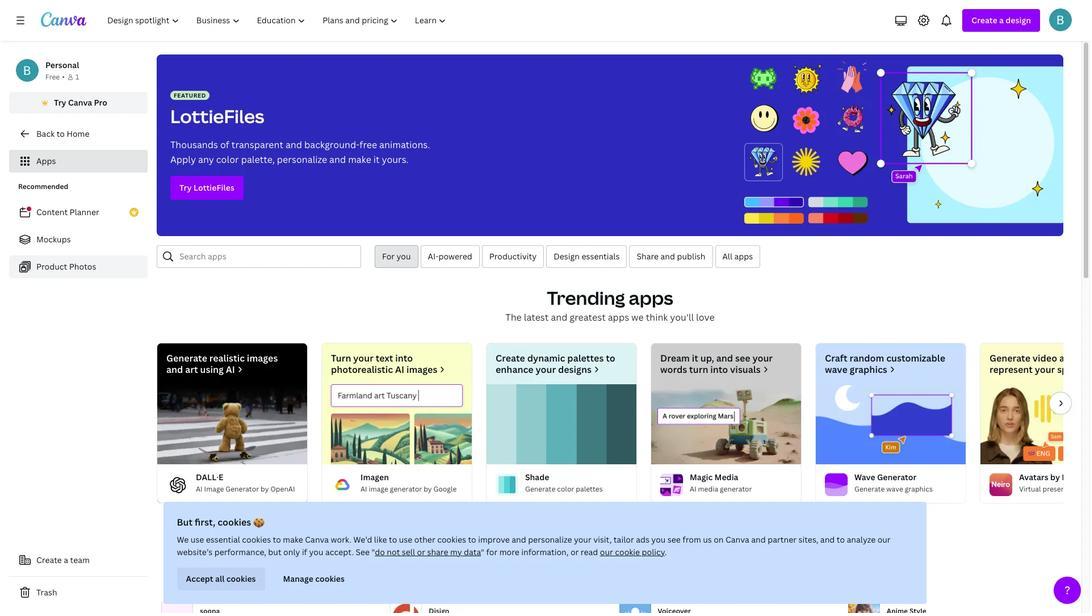 Task type: vqa. For each thing, say whether or not it's contained in the screenshot.
Social Media
no



Task type: describe. For each thing, give the bounding box(es) containing it.
for you button
[[375, 245, 418, 268]]

featured lottiefiles
[[170, 91, 264, 128]]

your inside dream it up, and see your words turn into visuals
[[752, 352, 773, 364]]

random
[[850, 352, 884, 364]]

visit,
[[594, 534, 612, 545]]

thousands of transparent and background-free animations. apply any color palette, personalize and make it yours.
[[170, 139, 430, 166]]

product
[[36, 261, 67, 272]]

all apps button
[[715, 245, 760, 268]]

your inside we use essential cookies to make canva work. we'd like to use other cookies to improve and personalize your visit, tailor ads you see from us on canva and partner sites, and to analyze our website's performance, but only if you accept. see "
[[574, 534, 592, 545]]

accept
[[186, 573, 214, 584]]

make inside we use essential cookies to make canva work. we'd like to use other cookies to improve and personalize your visit, tailor ads you see from us on canva and partner sites, and to analyze our website's performance, but only if you accept. see "
[[283, 534, 303, 545]]

greatest
[[570, 311, 606, 324]]

trending
[[547, 286, 625, 310]]

for you
[[382, 251, 411, 262]]

Input field to search for apps search field
[[179, 246, 354, 267]]

do
[[375, 547, 385, 558]]

visuals
[[730, 363, 761, 376]]

wave generator image
[[816, 384, 966, 464]]

product photos link
[[9, 255, 148, 278]]

publish
[[677, 251, 705, 262]]

powered
[[439, 251, 472, 262]]

dynamic
[[527, 352, 565, 364]]

first,
[[195, 516, 216, 529]]

palettes inside shade generate color palettes
[[576, 484, 603, 494]]

other
[[415, 534, 436, 545]]

presenter
[[1043, 484, 1075, 494]]

any
[[198, 153, 214, 166]]

to inside "create dynamic palettes to enhance your designs"
[[606, 352, 615, 364]]

design
[[554, 251, 580, 262]]

generator inside magic media ai media generator
[[720, 484, 752, 494]]

if
[[302, 547, 307, 558]]

mockups link
[[9, 228, 148, 251]]

generator inside imagen ai image generator by google
[[390, 484, 422, 494]]

to right back
[[57, 128, 65, 139]]

free
[[45, 72, 60, 82]]

manage
[[283, 573, 314, 584]]

lottiefiles for featured lottiefiles
[[170, 104, 264, 128]]

all apps
[[722, 251, 753, 262]]

generate inside shade generate color palettes
[[525, 484, 555, 494]]

magic media image
[[651, 384, 801, 464]]

to up data at bottom
[[468, 534, 476, 545]]

create for create a team
[[36, 555, 62, 565]]

1 vertical spatial dall·e image
[[166, 473, 189, 496]]

ai-powered
[[428, 251, 472, 262]]

0 vertical spatial imagen image
[[322, 384, 472, 464]]

1 vertical spatial shade image
[[496, 473, 518, 496]]

avatars
[[1059, 352, 1090, 364]]

to left analyze
[[837, 534, 845, 545]]

and up the
[[559, 539, 593, 564]]

palettes inside "create dynamic palettes to enhance your designs"
[[567, 352, 604, 364]]

photos
[[69, 261, 96, 272]]

try lottiefiles
[[179, 182, 234, 193]]

and inside share and publish button
[[661, 251, 675, 262]]

and inside the generate realistic images and art using ai
[[166, 363, 183, 376]]

and left partner
[[752, 534, 766, 545]]

by for turn your text into photorealistic ai images
[[424, 484, 432, 494]]

and inside dream it up, and see your words turn into visuals
[[716, 352, 733, 364]]

pro
[[94, 97, 107, 108]]

and right 'transparent'
[[285, 139, 302, 151]]

using
[[200, 363, 224, 376]]

wave for random
[[825, 363, 847, 376]]

magic
[[690, 472, 713, 483]]

palette,
[[241, 153, 275, 166]]

2 use from the left
[[399, 534, 413, 545]]

personalize inside we use essential cookies to make canva work. we'd like to use other cookies to improve and personalize your visit, tailor ads you see from us on canva and partner sites, and to analyze our website's performance, but only if you accept. see "
[[528, 534, 572, 545]]

magic media ai media generator
[[690, 472, 752, 494]]

design essentials button
[[546, 245, 627, 268]]

0 vertical spatial shade image
[[487, 384, 636, 464]]

media
[[698, 484, 718, 494]]

1
[[75, 72, 79, 82]]

home
[[67, 128, 89, 139]]

and up do not sell or share my data " for more information, or read our cookie policy .
[[512, 534, 526, 545]]

top level navigation element
[[100, 9, 456, 32]]

create a team button
[[9, 549, 148, 572]]

on inside we use essential cookies to make canva work. we'd like to use other cookies to improve and personalize your visit, tailor ads you see from us on canva and partner sites, and to analyze our website's performance, but only if you accept. see "
[[714, 534, 724, 545]]

animations.
[[379, 139, 430, 151]]

turn
[[689, 363, 708, 376]]

do not sell or share my data " for more information, or read our cookie policy .
[[375, 547, 667, 558]]

noteworthy
[[596, 539, 705, 564]]

create a design button
[[962, 9, 1040, 32]]

generator inside dall·e ai image generator by openai
[[226, 484, 259, 494]]

we
[[631, 311, 644, 324]]

product photos
[[36, 261, 96, 272]]

into inside turn your text into photorealistic ai images
[[395, 352, 413, 364]]

cookies up the essential
[[218, 516, 251, 529]]

do not sell or share my data link
[[375, 547, 481, 558]]

1 use from the left
[[191, 534, 204, 545]]

partner
[[768, 534, 797, 545]]

accept all cookies
[[186, 573, 256, 584]]

on inside new and noteworthy catch up on the newest and hottest releases
[[554, 565, 566, 577]]

of
[[220, 139, 229, 151]]

planner
[[70, 207, 99, 217]]

our cookie policy link
[[600, 547, 665, 558]]

generate inside wave generator generate wave graphics
[[854, 484, 885, 494]]

the
[[568, 565, 582, 577]]

apps link
[[9, 150, 148, 173]]

" inside we use essential cookies to make canva work. we'd like to use other cookies to improve and personalize your visit, tailor ads you see from us on canva and partner sites, and to analyze our website's performance, but only if you accept. see "
[[372, 547, 375, 558]]

more
[[500, 547, 520, 558]]

designs
[[558, 363, 592, 376]]

it inside "thousands of transparent and background-free animations. apply any color palette, personalize and make it yours."
[[373, 153, 380, 166]]

share and publish
[[637, 251, 705, 262]]

share
[[427, 547, 449, 558]]

apps
[[36, 156, 56, 166]]

you inside for you button
[[397, 251, 411, 262]]

up
[[541, 565, 552, 577]]

background-
[[304, 139, 360, 151]]

trending apps the latest and greatest apps we think you'll love
[[505, 286, 715, 324]]

new and noteworthy catch up on the newest and hottest releases
[[513, 539, 707, 577]]

1 or from the left
[[417, 547, 426, 558]]

openai
[[270, 484, 295, 494]]

design essentials
[[554, 251, 620, 262]]

featured
[[174, 91, 206, 99]]

we'd
[[354, 534, 372, 545]]

transparent
[[232, 139, 283, 151]]

performance,
[[215, 547, 266, 558]]

for
[[382, 251, 395, 262]]

art
[[185, 363, 198, 376]]

generator inside wave generator generate wave graphics
[[877, 472, 916, 483]]

you'll
[[670, 311, 694, 324]]

wave generator image
[[825, 473, 848, 496]]

avatars
[[1019, 472, 1048, 483]]

dream
[[660, 352, 690, 364]]

ai inside magic media ai media generator
[[690, 484, 696, 494]]

shade
[[525, 472, 549, 483]]

sell
[[402, 547, 415, 558]]

craft random customizable wave graphics
[[825, 352, 945, 376]]

imagen ai image generator by google
[[361, 472, 457, 494]]

try canva pro button
[[9, 92, 148, 114]]

video
[[1033, 352, 1057, 364]]

•
[[62, 72, 65, 82]]

catch
[[513, 565, 538, 577]]



Task type: locate. For each thing, give the bounding box(es) containing it.
0 vertical spatial see
[[735, 352, 750, 364]]

like
[[374, 534, 387, 545]]

" left for
[[481, 547, 485, 558]]

make inside "thousands of transparent and background-free animations. apply any color palette, personalize and make it yours."
[[348, 153, 371, 166]]

lottiefiles inside button
[[194, 182, 234, 193]]

color inside "thousands of transparent and background-free animations. apply any color palette, personalize and make it yours."
[[216, 153, 239, 166]]

try down apply
[[179, 182, 192, 193]]

content
[[36, 207, 68, 217]]

.
[[665, 547, 667, 558]]

our
[[878, 534, 891, 545], [600, 547, 613, 558]]

by left google
[[424, 484, 432, 494]]

lottiefiles down the any
[[194, 182, 234, 193]]

1 horizontal spatial personalize
[[528, 534, 572, 545]]

create
[[972, 15, 997, 26], [496, 352, 525, 364], [36, 555, 62, 565]]

2 horizontal spatial canva
[[726, 534, 750, 545]]

and right sites,
[[821, 534, 835, 545]]

0 horizontal spatial images
[[247, 352, 278, 364]]

0 vertical spatial try
[[54, 97, 66, 108]]

website's
[[177, 547, 213, 558]]

content planner
[[36, 207, 99, 217]]

generator right image
[[226, 484, 259, 494]]

ai left image
[[196, 484, 202, 494]]

generator down media
[[720, 484, 752, 494]]

0 vertical spatial it
[[373, 153, 380, 166]]

canva right us on the right
[[726, 534, 750, 545]]

shade image
[[487, 384, 636, 464], [496, 473, 518, 496]]

think
[[646, 311, 668, 324]]

avatars by neiroai image left virtual at the bottom
[[990, 473, 1012, 496]]

1 horizontal spatial into
[[710, 363, 728, 376]]

we
[[177, 534, 189, 545]]

you up policy at the bottom right
[[652, 534, 666, 545]]

canva left pro
[[68, 97, 92, 108]]

ai inside imagen ai image generator by google
[[361, 484, 367, 494]]

0 horizontal spatial on
[[554, 565, 566, 577]]

0 horizontal spatial generator
[[390, 484, 422, 494]]

into right turn
[[710, 363, 728, 376]]

1 horizontal spatial a
[[999, 15, 1004, 26]]

by inside dall·e ai image generator by openai
[[261, 484, 269, 494]]

generate inside generate video avatars
[[990, 352, 1030, 364]]

0 horizontal spatial it
[[373, 153, 380, 166]]

1 horizontal spatial canva
[[305, 534, 329, 545]]

graphics for generator
[[905, 484, 933, 494]]

create for create a design
[[972, 15, 997, 26]]

cookies up my
[[438, 534, 466, 545]]

1 " from the left
[[372, 547, 375, 558]]

a
[[999, 15, 1004, 26], [64, 555, 68, 565]]

1 horizontal spatial images
[[406, 363, 437, 376]]

1 horizontal spatial or
[[571, 547, 579, 558]]

canva
[[68, 97, 92, 108], [305, 534, 329, 545], [726, 534, 750, 545]]

a inside button
[[64, 555, 68, 565]]

personalize up information,
[[528, 534, 572, 545]]

wave inside craft random customizable wave graphics
[[825, 363, 847, 376]]

1 vertical spatial apps
[[629, 286, 673, 310]]

on right up
[[554, 565, 566, 577]]

and right the share
[[661, 251, 675, 262]]

0 vertical spatial apps
[[734, 251, 753, 262]]

or right sell
[[417, 547, 426, 558]]

color inside shade generate color palettes
[[557, 484, 574, 494]]

by inside avatars by neiroai virtual presenter
[[1050, 472, 1060, 483]]

1 vertical spatial palettes
[[576, 484, 603, 494]]

0 horizontal spatial a
[[64, 555, 68, 565]]

a for design
[[999, 15, 1004, 26]]

it down the free
[[373, 153, 380, 166]]

ai right text at bottom left
[[395, 363, 404, 376]]

new
[[515, 539, 555, 564]]

analyze
[[847, 534, 876, 545]]

dall·e ai image generator by openai
[[196, 472, 295, 494]]

by up presenter
[[1050, 472, 1060, 483]]

our inside we use essential cookies to make canva work. we'd like to use other cookies to improve and personalize your visit, tailor ads you see from us on canva and partner sites, and to analyze our website's performance, but only if you accept. see "
[[878, 534, 891, 545]]

graphics inside wave generator generate wave graphics
[[905, 484, 933, 494]]

generate left realistic
[[166, 352, 207, 364]]

a inside dropdown button
[[999, 15, 1004, 26]]

1 vertical spatial imagen image
[[331, 473, 354, 496]]

avatars by neiroai image
[[980, 384, 1090, 464], [990, 473, 1012, 496]]

1 vertical spatial graphics
[[905, 484, 933, 494]]

team
[[70, 555, 90, 565]]

shade image left shade
[[496, 473, 518, 496]]

create a team
[[36, 555, 90, 565]]

0 horizontal spatial graphics
[[850, 363, 887, 376]]

0 horizontal spatial make
[[283, 534, 303, 545]]

2 vertical spatial you
[[309, 547, 324, 558]]

0 horizontal spatial our
[[600, 547, 613, 558]]

into right text at bottom left
[[395, 352, 413, 364]]

cookies down 🍪
[[242, 534, 271, 545]]

ai right using
[[226, 363, 235, 376]]

shade generate color palettes
[[525, 472, 603, 494]]

0 vertical spatial personalize
[[277, 153, 327, 166]]

0 vertical spatial generator
[[877, 472, 916, 483]]

and right up,
[[716, 352, 733, 364]]

magic media image
[[660, 473, 683, 496]]

media
[[715, 472, 738, 483]]

productivity
[[489, 251, 537, 262]]

make
[[348, 153, 371, 166], [283, 534, 303, 545]]

lottiefiles
[[170, 104, 264, 128], [194, 182, 234, 193]]

by left openai
[[261, 484, 269, 494]]

trash
[[36, 587, 57, 598]]

1 horizontal spatial graphics
[[905, 484, 933, 494]]

cookies
[[218, 516, 251, 529], [242, 534, 271, 545], [438, 534, 466, 545], [227, 573, 256, 584], [315, 573, 345, 584]]

1 horizontal spatial use
[[399, 534, 413, 545]]

0 horizontal spatial canva
[[68, 97, 92, 108]]

1 horizontal spatial generator
[[720, 484, 752, 494]]

1 vertical spatial lottiefiles
[[194, 182, 234, 193]]

personal
[[45, 60, 79, 70]]

enhance
[[496, 363, 533, 376]]

content planner link
[[9, 201, 148, 224]]

2 generator from the left
[[720, 484, 752, 494]]

create inside dropdown button
[[972, 15, 997, 26]]

1 horizontal spatial our
[[878, 534, 891, 545]]

0 horizontal spatial into
[[395, 352, 413, 364]]

you right the for
[[397, 251, 411, 262]]

palettes up visit,
[[576, 484, 603, 494]]

2 horizontal spatial you
[[652, 534, 666, 545]]

generate left "video"
[[990, 352, 1030, 364]]

1 vertical spatial generator
[[226, 484, 259, 494]]

see
[[735, 352, 750, 364], [668, 534, 681, 545]]

list containing content planner
[[9, 201, 148, 278]]

all
[[215, 573, 225, 584]]

our right analyze
[[878, 534, 891, 545]]

a for team
[[64, 555, 68, 565]]

to right designs
[[606, 352, 615, 364]]

0 vertical spatial make
[[348, 153, 371, 166]]

2 horizontal spatial by
[[1050, 472, 1060, 483]]

your right up,
[[752, 352, 773, 364]]

images inside turn your text into photorealistic ai images
[[406, 363, 437, 376]]

wave for generator
[[886, 484, 903, 494]]

1 vertical spatial a
[[64, 555, 68, 565]]

0 vertical spatial graphics
[[850, 363, 887, 376]]

create left team
[[36, 555, 62, 565]]

lottiefiles up of
[[170, 104, 264, 128]]

apply
[[170, 153, 196, 166]]

avatars by neiroai image up avatars
[[980, 384, 1090, 464]]

your up read
[[574, 534, 592, 545]]

but first, cookies 🍪
[[177, 516, 265, 529]]

graphics inside craft random customizable wave graphics
[[850, 363, 887, 376]]

ai down magic
[[690, 484, 696, 494]]

1 horizontal spatial see
[[735, 352, 750, 364]]

to
[[57, 128, 65, 139], [606, 352, 615, 364], [273, 534, 281, 545], [389, 534, 397, 545], [468, 534, 476, 545], [837, 534, 845, 545]]

try canva pro
[[54, 97, 107, 108]]

work.
[[331, 534, 352, 545]]

hottest
[[637, 565, 669, 577]]

2 vertical spatial apps
[[608, 311, 629, 324]]

and inside trending apps the latest and greatest apps we think you'll love
[[551, 311, 567, 324]]

1 vertical spatial make
[[283, 534, 303, 545]]

turn your text into photorealistic ai images
[[331, 352, 437, 376]]

create left 'dynamic'
[[496, 352, 525, 364]]

to right like
[[389, 534, 397, 545]]

see left from
[[668, 534, 681, 545]]

wave
[[825, 363, 847, 376], [886, 484, 903, 494]]

0 horizontal spatial wave
[[825, 363, 847, 376]]

apps for trending
[[629, 286, 673, 310]]

image
[[204, 484, 224, 494]]

avatars by neiroai virtual presenter
[[1019, 472, 1090, 494]]

2 " from the left
[[481, 547, 485, 558]]

apps right all
[[734, 251, 753, 262]]

all
[[722, 251, 732, 262]]

2 horizontal spatial create
[[972, 15, 997, 26]]

1 vertical spatial create
[[496, 352, 525, 364]]

dall·e image
[[157, 384, 307, 464], [166, 473, 189, 496]]

ai inside turn your text into photorealistic ai images
[[395, 363, 404, 376]]

0 horizontal spatial see
[[668, 534, 681, 545]]

shade image down designs
[[487, 384, 636, 464]]

canva up if
[[305, 534, 329, 545]]

create dynamic palettes to enhance your designs
[[496, 352, 615, 376]]

2 vertical spatial create
[[36, 555, 62, 565]]

1 vertical spatial our
[[600, 547, 613, 558]]

generator right wave
[[877, 472, 916, 483]]

0 vertical spatial a
[[999, 15, 1004, 26]]

canva inside button
[[68, 97, 92, 108]]

0 vertical spatial create
[[972, 15, 997, 26]]

1 vertical spatial on
[[554, 565, 566, 577]]

virtual
[[1019, 484, 1041, 494]]

1 horizontal spatial wave
[[886, 484, 903, 494]]

generate inside the generate realistic images and art using ai
[[166, 352, 207, 364]]

1 horizontal spatial it
[[692, 352, 698, 364]]

craft
[[825, 352, 847, 364]]

0 horizontal spatial create
[[36, 555, 62, 565]]

apps left we in the right of the page
[[608, 311, 629, 324]]

generate down wave
[[854, 484, 885, 494]]

it inside dream it up, and see your words turn into visuals
[[692, 352, 698, 364]]

1 vertical spatial avatars by neiroai image
[[990, 473, 1012, 496]]

try down •
[[54, 97, 66, 108]]

" right see
[[372, 547, 375, 558]]

0 horizontal spatial try
[[54, 97, 66, 108]]

latest
[[524, 311, 549, 324]]

into
[[395, 352, 413, 364], [710, 363, 728, 376]]

try lottiefiles button
[[170, 176, 243, 200]]

ai-
[[428, 251, 439, 262]]

generate
[[166, 352, 207, 364], [990, 352, 1030, 364], [525, 484, 555, 494], [854, 484, 885, 494]]

on right us on the right
[[714, 534, 724, 545]]

it
[[373, 153, 380, 166], [692, 352, 698, 364]]

1 horizontal spatial try
[[179, 182, 192, 193]]

palettes right 'dynamic'
[[567, 352, 604, 364]]

create inside "create dynamic palettes to enhance your designs"
[[496, 352, 525, 364]]

1 horizontal spatial on
[[714, 534, 724, 545]]

0 horizontal spatial generator
[[226, 484, 259, 494]]

2 or from the left
[[571, 547, 579, 558]]

your inside "create dynamic palettes to enhance your designs"
[[536, 363, 556, 376]]

generate down shade
[[525, 484, 555, 494]]

use up sell
[[399, 534, 413, 545]]

0 vertical spatial avatars by neiroai image
[[980, 384, 1090, 464]]

1 horizontal spatial by
[[424, 484, 432, 494]]

1 generator from the left
[[390, 484, 422, 494]]

apps inside button
[[734, 251, 753, 262]]

free
[[360, 139, 377, 151]]

1 vertical spatial try
[[179, 182, 192, 193]]

see inside dream it up, and see your words turn into visuals
[[735, 352, 750, 364]]

1 vertical spatial you
[[652, 534, 666, 545]]

accept.
[[326, 547, 354, 558]]

1 vertical spatial color
[[557, 484, 574, 494]]

0 vertical spatial color
[[216, 153, 239, 166]]

apps for all
[[734, 251, 753, 262]]

0 horizontal spatial you
[[309, 547, 324, 558]]

see inside we use essential cookies to make canva work. we'd like to use other cookies to improve and personalize your visit, tailor ads you see from us on canva and partner sites, and to analyze our website's performance, but only if you accept. see "
[[668, 534, 681, 545]]

essential
[[206, 534, 240, 545]]

palettes
[[567, 352, 604, 364], [576, 484, 603, 494]]

cookies right all
[[227, 573, 256, 584]]

ai inside dall·e ai image generator by openai
[[196, 484, 202, 494]]

1 vertical spatial personalize
[[528, 534, 572, 545]]

you right if
[[309, 547, 324, 558]]

images inside the generate realistic images and art using ai
[[247, 352, 278, 364]]

personalize down background-
[[277, 153, 327, 166]]

only
[[284, 547, 300, 558]]

try
[[54, 97, 66, 108], [179, 182, 192, 193]]

to up but
[[273, 534, 281, 545]]

share
[[637, 251, 659, 262]]

into inside dream it up, and see your words turn into visuals
[[710, 363, 728, 376]]

1 horizontal spatial generator
[[877, 472, 916, 483]]

a left team
[[64, 555, 68, 565]]

a left design
[[999, 15, 1004, 26]]

try for try canva pro
[[54, 97, 66, 108]]

0 horizontal spatial personalize
[[277, 153, 327, 166]]

1 horizontal spatial color
[[557, 484, 574, 494]]

improve
[[478, 534, 510, 545]]

1 vertical spatial it
[[692, 352, 698, 364]]

a preview image of the app named "lottiefiles" showing multiple animations with different color palettes image
[[741, 55, 1063, 236]]

apps up the think
[[629, 286, 673, 310]]

ai left "image"
[[361, 484, 367, 494]]

1 horizontal spatial make
[[348, 153, 371, 166]]

0 vertical spatial you
[[397, 251, 411, 262]]

0 horizontal spatial use
[[191, 534, 204, 545]]

0 horizontal spatial color
[[216, 153, 239, 166]]

list
[[9, 201, 148, 278]]

imagen image
[[322, 384, 472, 464], [331, 473, 354, 496]]

create inside button
[[36, 555, 62, 565]]

and down background-
[[329, 153, 346, 166]]

your inside turn your text into photorealistic ai images
[[353, 352, 374, 364]]

design
[[1006, 15, 1031, 26]]

and right "latest"
[[551, 311, 567, 324]]

cookie
[[615, 547, 640, 558]]

by for generate realistic images and art using ai
[[261, 484, 269, 494]]

us
[[703, 534, 712, 545]]

images right realistic
[[247, 352, 278, 364]]

lottiefiles for try lottiefiles
[[194, 182, 234, 193]]

0 horizontal spatial or
[[417, 547, 426, 558]]

1 horizontal spatial you
[[397, 251, 411, 262]]

imagen
[[361, 472, 389, 483]]

0 vertical spatial on
[[714, 534, 724, 545]]

0 vertical spatial palettes
[[567, 352, 604, 364]]

ai inside the generate realistic images and art using ai
[[226, 363, 235, 376]]

make down the free
[[348, 153, 371, 166]]

from
[[683, 534, 701, 545]]

and left art on the left of the page
[[166, 363, 183, 376]]

essentials
[[582, 251, 620, 262]]

generator right "image"
[[390, 484, 422, 494]]

make up only
[[283, 534, 303, 545]]

but first, cookies 🍪 dialog
[[164, 502, 927, 604]]

create left design
[[972, 15, 997, 26]]

brad klo image
[[1049, 9, 1072, 31]]

back
[[36, 128, 55, 139]]

0 horizontal spatial "
[[372, 547, 375, 558]]

productivity button
[[482, 245, 544, 268]]

0 vertical spatial dall·e image
[[157, 384, 307, 464]]

by inside imagen ai image generator by google
[[424, 484, 432, 494]]

cookies down accept.
[[315, 573, 345, 584]]

see right up,
[[735, 352, 750, 364]]

use up website's
[[191, 534, 204, 545]]

it left up,
[[692, 352, 698, 364]]

0 horizontal spatial by
[[261, 484, 269, 494]]

images right text at bottom left
[[406, 363, 437, 376]]

personalize inside "thousands of transparent and background-free animations. apply any color palette, personalize and make it yours."
[[277, 153, 327, 166]]

yours.
[[382, 153, 409, 166]]

our down visit,
[[600, 547, 613, 558]]

your left text at bottom left
[[353, 352, 374, 364]]

0 vertical spatial our
[[878, 534, 891, 545]]

0 vertical spatial lottiefiles
[[170, 104, 264, 128]]

your left designs
[[536, 363, 556, 376]]

1 horizontal spatial "
[[481, 547, 485, 558]]

0 vertical spatial wave
[[825, 363, 847, 376]]

1 vertical spatial see
[[668, 534, 681, 545]]

the
[[505, 311, 522, 324]]

newest
[[585, 565, 616, 577]]

words
[[660, 363, 687, 376]]

create for create dynamic palettes to enhance your designs
[[496, 352, 525, 364]]

try for try lottiefiles
[[179, 182, 192, 193]]

1 vertical spatial wave
[[886, 484, 903, 494]]

and down cookie
[[618, 565, 635, 577]]

wave inside wave generator generate wave graphics
[[886, 484, 903, 494]]

personalize
[[277, 153, 327, 166], [528, 534, 572, 545]]

graphics for random
[[850, 363, 887, 376]]

1 horizontal spatial create
[[496, 352, 525, 364]]

or left read
[[571, 547, 579, 558]]



